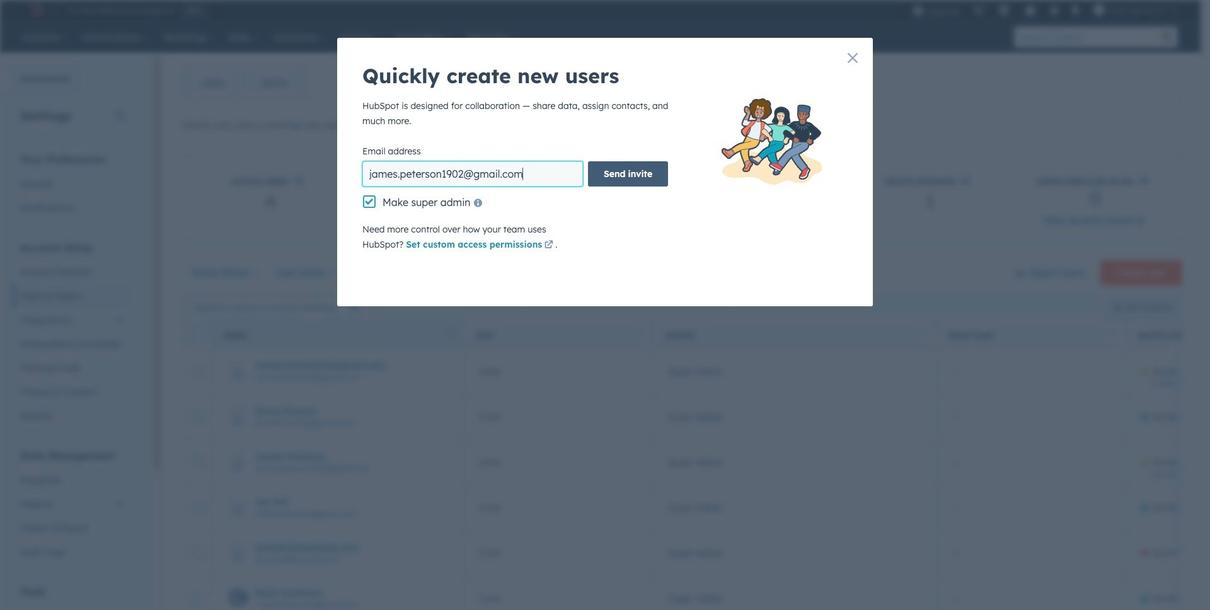 Task type: vqa. For each thing, say whether or not it's contained in the screenshot.
the leftmost Press to sort. 'IMAGE'
yes



Task type: locate. For each thing, give the bounding box(es) containing it.
3 press to sort. element from the left
[[1112, 330, 1116, 341]]

link opens in a new window image for link opens in a new window image to the left
[[545, 241, 554, 250]]

1 vertical spatial link opens in a new window image
[[545, 238, 554, 254]]

0 vertical spatial link opens in a new window image
[[1137, 214, 1146, 230]]

0 horizontal spatial link opens in a new window image
[[545, 241, 554, 250]]

navigation
[[184, 67, 306, 98]]

dialog
[[337, 38, 873, 307]]

ascending sort. press to sort descending. image
[[449, 330, 454, 339]]

press to sort. image
[[922, 330, 927, 339], [1112, 330, 1116, 339]]

1 horizontal spatial press to sort. image
[[1112, 330, 1116, 339]]

1 horizontal spatial link opens in a new window image
[[1137, 214, 1146, 230]]

press to sort. element
[[639, 330, 643, 341], [922, 330, 927, 341], [1112, 330, 1116, 341]]

0 vertical spatial link opens in a new window image
[[1137, 217, 1146, 226]]

0 horizontal spatial press to sort. image
[[922, 330, 927, 339]]

2 press to sort. image from the left
[[1112, 330, 1116, 339]]

1 vertical spatial link opens in a new window image
[[545, 241, 554, 250]]

0 horizontal spatial press to sort. element
[[639, 330, 643, 341]]

2 horizontal spatial press to sort. element
[[1112, 330, 1116, 341]]

link opens in a new window image
[[1137, 217, 1146, 226], [545, 241, 554, 250]]

ascending sort. press to sort descending. element
[[449, 330, 454, 341]]

account setup element
[[13, 241, 132, 428]]

menu
[[907, 0, 1186, 20]]

link opens in a new window image
[[1137, 214, 1146, 230], [545, 238, 554, 254]]

1 horizontal spatial link opens in a new window image
[[1137, 217, 1146, 226]]

1 horizontal spatial press to sort. element
[[922, 330, 927, 341]]



Task type: describe. For each thing, give the bounding box(es) containing it.
Enter email email field
[[363, 161, 583, 187]]

close image
[[848, 53, 858, 63]]

marketplaces image
[[999, 6, 1010, 17]]

link opens in a new window image for rightmost link opens in a new window image
[[1137, 217, 1146, 226]]

1 press to sort. element from the left
[[639, 330, 643, 341]]

Search HubSpot search field
[[1015, 26, 1157, 48]]

2 press to sort. element from the left
[[922, 330, 927, 341]]

0 horizontal spatial link opens in a new window image
[[545, 238, 554, 254]]

jer mill image
[[1094, 4, 1105, 16]]

press to sort. image
[[639, 330, 643, 339]]

your preferences element
[[13, 153, 132, 220]]

Search name or email address search field
[[187, 296, 370, 319]]

data management element
[[13, 449, 132, 564]]

1 press to sort. image from the left
[[922, 330, 927, 339]]



